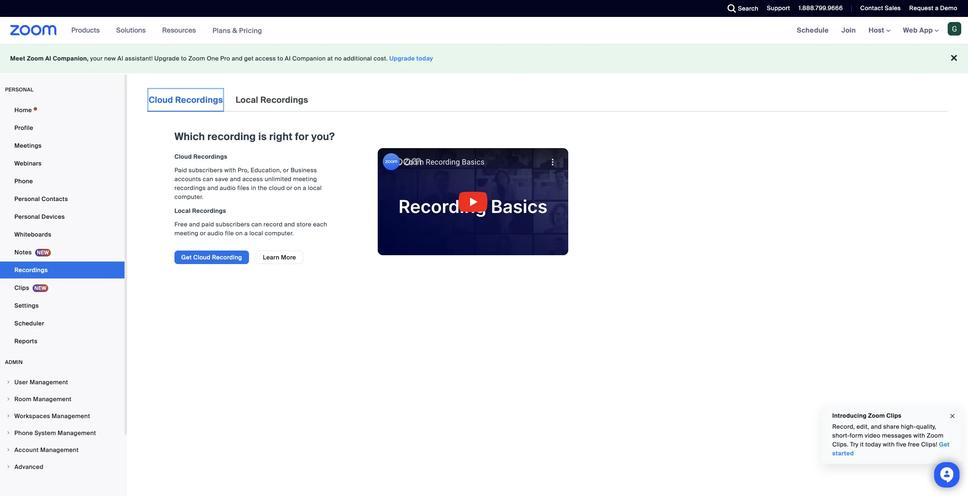 Task type: vqa. For each thing, say whether or not it's contained in the screenshot.
Notes LINK
yes



Task type: locate. For each thing, give the bounding box(es) containing it.
banner
[[0, 17, 968, 44]]

cloud recordings up which
[[149, 94, 223, 105]]

0 vertical spatial a
[[935, 4, 939, 12]]

1 horizontal spatial can
[[251, 221, 262, 228]]

personal up personal devices
[[14, 195, 40, 203]]

1 horizontal spatial with
[[883, 441, 895, 449]]

paid subscribers with pro, education, or business accounts can save and access unlimited meeting recordings and audio files in the cloud or on a local computer.
[[175, 166, 322, 201]]

1 vertical spatial or
[[286, 184, 292, 192]]

meetings navigation
[[791, 17, 968, 44]]

record, edit, and share high-quality, short-form video messages with zoom clips. try it today with five free clips!
[[832, 423, 944, 449]]

can left save
[[203, 175, 213, 183]]

1 vertical spatial right image
[[6, 414, 11, 419]]

local recordings up "right"
[[236, 94, 308, 105]]

upgrade today link
[[390, 55, 433, 62]]

upgrade down product information 'navigation'
[[154, 55, 180, 62]]

introducing
[[832, 412, 867, 420]]

0 horizontal spatial upgrade
[[154, 55, 180, 62]]

app
[[920, 26, 933, 35]]

0 horizontal spatial meeting
[[175, 230, 198, 237]]

1 horizontal spatial meeting
[[293, 175, 317, 183]]

1 vertical spatial local
[[175, 207, 191, 215]]

local recordings up paid
[[175, 207, 226, 215]]

1 vertical spatial audio
[[208, 230, 224, 237]]

local recordings
[[236, 94, 308, 105], [175, 207, 226, 215]]

subscribers up save
[[189, 166, 223, 174]]

1 vertical spatial a
[[303, 184, 306, 192]]

can inside free and paid subscribers can record and store each meeting or audio file on a local computer.
[[251, 221, 262, 228]]

or right cloud
[[286, 184, 292, 192]]

management up workspaces management
[[33, 396, 72, 403]]

with up save
[[224, 166, 236, 174]]

right
[[269, 130, 293, 143]]

0 vertical spatial local
[[308, 184, 322, 192]]

system
[[34, 430, 56, 437]]

2 horizontal spatial cloud
[[193, 254, 211, 261]]

1 phone from the top
[[14, 178, 33, 185]]

phone up the account
[[14, 430, 33, 437]]

on
[[294, 184, 301, 192], [236, 230, 243, 237]]

1 vertical spatial cloud recordings
[[175, 153, 227, 161]]

web app
[[903, 26, 933, 35]]

ai left companion,
[[45, 55, 51, 62]]

recordings up which
[[175, 94, 223, 105]]

management
[[30, 379, 68, 386], [33, 396, 72, 403], [52, 413, 90, 420], [58, 430, 96, 437], [40, 447, 79, 454]]

a inside paid subscribers with pro, education, or business accounts can save and access unlimited meeting recordings and audio files in the cloud or on a local computer.
[[303, 184, 306, 192]]

local up which recording is right for you?
[[236, 94, 258, 105]]

recordings inside personal menu menu
[[14, 266, 48, 274]]

with
[[224, 166, 236, 174], [914, 432, 925, 440], [883, 441, 895, 449]]

0 horizontal spatial today
[[417, 55, 433, 62]]

management for account management
[[40, 447, 79, 454]]

2 horizontal spatial with
[[914, 432, 925, 440]]

2 right image from the top
[[6, 431, 11, 436]]

1 vertical spatial with
[[914, 432, 925, 440]]

right image for account
[[6, 448, 11, 453]]

recordings down notes
[[14, 266, 48, 274]]

which recording is right for you?
[[175, 130, 335, 143]]

2 right image from the top
[[6, 414, 11, 419]]

0 vertical spatial can
[[203, 175, 213, 183]]

account management menu item
[[0, 442, 125, 458]]

1 horizontal spatial ai
[[117, 55, 123, 62]]

get right "clips!"
[[939, 441, 950, 449]]

0 vertical spatial subscribers
[[189, 166, 223, 174]]

0 horizontal spatial cloud
[[149, 94, 173, 105]]

phone inside menu item
[[14, 430, 33, 437]]

right image inside workspaces management "menu item"
[[6, 414, 11, 419]]

2 vertical spatial with
[[883, 441, 895, 449]]

1 vertical spatial on
[[236, 230, 243, 237]]

user management menu item
[[0, 375, 125, 391]]

plans & pricing link
[[213, 26, 262, 35], [213, 26, 262, 35]]

right image left workspaces
[[6, 414, 11, 419]]

main content element
[[147, 88, 948, 273]]

local right file
[[249, 230, 263, 237]]

right image for phone
[[6, 431, 11, 436]]

management for workspaces management
[[52, 413, 90, 420]]

with down messages
[[883, 441, 895, 449]]

resources button
[[162, 17, 200, 44]]

companion,
[[53, 55, 89, 62]]

right image left user
[[6, 380, 11, 385]]

1 vertical spatial get
[[939, 441, 950, 449]]

1 vertical spatial clips
[[887, 412, 902, 420]]

2 ai from the left
[[117, 55, 123, 62]]

zoom right 'meet'
[[27, 55, 44, 62]]

high-
[[901, 423, 916, 431]]

search button
[[721, 0, 761, 17]]

0 vertical spatial clips
[[14, 284, 29, 292]]

web
[[903, 26, 918, 35]]

right image inside room management menu item
[[6, 397, 11, 402]]

and up video
[[871, 423, 882, 431]]

1 vertical spatial access
[[242, 175, 263, 183]]

get inside get cloud recording "button"
[[181, 254, 192, 261]]

user management
[[14, 379, 68, 386]]

audio
[[220, 184, 236, 192], [208, 230, 224, 237]]

admin menu menu
[[0, 375, 125, 476]]

1 horizontal spatial a
[[303, 184, 306, 192]]

0 vertical spatial cloud recordings
[[149, 94, 223, 105]]

1 horizontal spatial local recordings
[[236, 94, 308, 105]]

0 horizontal spatial a
[[244, 230, 248, 237]]

0 vertical spatial with
[[224, 166, 236, 174]]

1 horizontal spatial computer.
[[265, 230, 294, 237]]

on down business
[[294, 184, 301, 192]]

contact
[[861, 4, 884, 12]]

started
[[832, 450, 854, 458]]

workspaces management
[[14, 413, 90, 420]]

and
[[232, 55, 243, 62], [230, 175, 241, 183], [207, 184, 218, 192], [189, 221, 200, 228], [284, 221, 295, 228], [871, 423, 882, 431]]

contact sales link
[[854, 0, 903, 17], [861, 4, 901, 12]]

right image inside user management menu item
[[6, 380, 11, 385]]

1 horizontal spatial on
[[294, 184, 301, 192]]

is
[[258, 130, 267, 143]]

1 horizontal spatial local
[[236, 94, 258, 105]]

3 ai from the left
[[285, 55, 291, 62]]

sales
[[885, 4, 901, 12]]

files
[[237, 184, 250, 192]]

cloud recordings down which
[[175, 153, 227, 161]]

management inside menu item
[[40, 447, 79, 454]]

accounts
[[175, 175, 201, 183]]

reports
[[14, 338, 37, 345]]

1.888.799.9666 button
[[793, 0, 845, 17], [799, 4, 843, 12]]

clips inside personal menu menu
[[14, 284, 29, 292]]

get cloud recording button
[[175, 251, 249, 264]]

right image
[[6, 397, 11, 402], [6, 431, 11, 436], [6, 448, 11, 453], [6, 465, 11, 470]]

access inside meet zoom ai companion, footer
[[255, 55, 276, 62]]

or down paid
[[200, 230, 206, 237]]

1 vertical spatial computer.
[[265, 230, 294, 237]]

1 horizontal spatial clips
[[887, 412, 902, 420]]

with up free
[[914, 432, 925, 440]]

0 horizontal spatial on
[[236, 230, 243, 237]]

or up unlimited
[[283, 166, 289, 174]]

zoom
[[27, 55, 44, 62], [188, 55, 205, 62], [868, 412, 885, 420], [927, 432, 944, 440]]

0 horizontal spatial clips
[[14, 284, 29, 292]]

audio down paid
[[208, 230, 224, 237]]

0 horizontal spatial with
[[224, 166, 236, 174]]

cloud recordings tab
[[147, 88, 224, 112]]

phone down webinars
[[14, 178, 33, 185]]

0 vertical spatial or
[[283, 166, 289, 174]]

audio down save
[[220, 184, 236, 192]]

cloud
[[149, 94, 173, 105], [175, 153, 192, 161], [193, 254, 211, 261]]

meeting down free
[[175, 230, 198, 237]]

0 horizontal spatial local recordings
[[175, 207, 226, 215]]

management inside "menu item"
[[52, 413, 90, 420]]

subscribers inside free and paid subscribers can record and store each meeting or audio file on a local computer.
[[216, 221, 250, 228]]

upgrade right cost.
[[390, 55, 415, 62]]

1 vertical spatial phone
[[14, 430, 33, 437]]

computer.
[[175, 193, 204, 201], [265, 230, 294, 237]]

recording
[[207, 130, 256, 143]]

computer. inside free and paid subscribers can record and store each meeting or audio file on a local computer.
[[265, 230, 294, 237]]

1 vertical spatial can
[[251, 221, 262, 228]]

can left record at the top left of the page
[[251, 221, 262, 228]]

get down free
[[181, 254, 192, 261]]

audio inside paid subscribers with pro, education, or business accounts can save and access unlimited meeting recordings and audio files in the cloud or on a local computer.
[[220, 184, 236, 192]]

0 vertical spatial cloud
[[149, 94, 173, 105]]

on right file
[[236, 230, 243, 237]]

ai
[[45, 55, 51, 62], [117, 55, 123, 62], [285, 55, 291, 62]]

right image inside account management menu item
[[6, 448, 11, 453]]

a right file
[[244, 230, 248, 237]]

or
[[283, 166, 289, 174], [286, 184, 292, 192], [200, 230, 206, 237]]

1 personal from the top
[[14, 195, 40, 203]]

1 horizontal spatial today
[[865, 441, 881, 449]]

phone system management menu item
[[0, 425, 125, 441]]

4 right image from the top
[[6, 465, 11, 470]]

local recordings tab
[[234, 88, 310, 112]]

0 vertical spatial right image
[[6, 380, 11, 385]]

devices
[[42, 213, 65, 221]]

webinars link
[[0, 155, 125, 172]]

right image
[[6, 380, 11, 385], [6, 414, 11, 419]]

2 vertical spatial cloud
[[193, 254, 211, 261]]

management for user management
[[30, 379, 68, 386]]

local down business
[[308, 184, 322, 192]]

2 vertical spatial a
[[244, 230, 248, 237]]

management for room management
[[33, 396, 72, 403]]

0 horizontal spatial to
[[181, 55, 187, 62]]

settings
[[14, 302, 39, 310]]

workspaces management menu item
[[0, 408, 125, 424]]

record,
[[832, 423, 855, 431]]

clips
[[14, 284, 29, 292], [887, 412, 902, 420]]

0 vertical spatial local recordings
[[236, 94, 308, 105]]

and down save
[[207, 184, 218, 192]]

0 vertical spatial audio
[[220, 184, 236, 192]]

to down resources dropdown button
[[181, 55, 187, 62]]

ai right new
[[117, 55, 123, 62]]

request a demo link
[[903, 0, 968, 17], [910, 4, 958, 12]]

profile picture image
[[948, 22, 962, 36]]

&
[[232, 26, 237, 35]]

1 vertical spatial local
[[249, 230, 263, 237]]

computer. down record at the top left of the page
[[265, 230, 294, 237]]

2 horizontal spatial ai
[[285, 55, 291, 62]]

2 horizontal spatial a
[[935, 4, 939, 12]]

subscribers up file
[[216, 221, 250, 228]]

1 right image from the top
[[6, 380, 11, 385]]

0 vertical spatial personal
[[14, 195, 40, 203]]

right image left 'system'
[[6, 431, 11, 436]]

0 vertical spatial access
[[255, 55, 276, 62]]

meetings
[[14, 142, 42, 150]]

and left store
[[284, 221, 295, 228]]

recordings
[[175, 184, 206, 192]]

clips up share
[[887, 412, 902, 420]]

0 vertical spatial get
[[181, 254, 192, 261]]

0 vertical spatial meeting
[[293, 175, 317, 183]]

and left paid
[[189, 221, 200, 228]]

local inside tab
[[236, 94, 258, 105]]

account
[[14, 447, 39, 454]]

web app button
[[903, 26, 939, 35]]

notes link
[[0, 244, 125, 261]]

video
[[865, 432, 881, 440]]

0 vertical spatial on
[[294, 184, 301, 192]]

computer. down recordings
[[175, 193, 204, 201]]

get started link
[[832, 441, 950, 458]]

0 vertical spatial computer.
[[175, 193, 204, 201]]

to left companion
[[278, 55, 283, 62]]

right image inside phone system management menu item
[[6, 431, 11, 436]]

0 horizontal spatial can
[[203, 175, 213, 183]]

products button
[[71, 17, 104, 44]]

0 horizontal spatial get
[[181, 254, 192, 261]]

1 horizontal spatial to
[[278, 55, 283, 62]]

access up in
[[242, 175, 263, 183]]

get inside get started
[[939, 441, 950, 449]]

0 horizontal spatial computer.
[[175, 193, 204, 201]]

personal up whiteboards
[[14, 213, 40, 221]]

request
[[910, 4, 934, 12]]

0 horizontal spatial local
[[175, 207, 191, 215]]

notes
[[14, 249, 32, 256]]

1 vertical spatial personal
[[14, 213, 40, 221]]

1 horizontal spatial cloud
[[175, 153, 192, 161]]

2 personal from the top
[[14, 213, 40, 221]]

and left get
[[232, 55, 243, 62]]

one
[[207, 55, 219, 62]]

join
[[842, 26, 856, 35]]

a down business
[[303, 184, 306, 192]]

support link
[[761, 0, 793, 17], [767, 4, 790, 12]]

3 right image from the top
[[6, 448, 11, 453]]

phone
[[14, 178, 33, 185], [14, 430, 33, 437]]

phone inside 'link'
[[14, 178, 33, 185]]

education,
[[251, 166, 282, 174]]

local up free
[[175, 207, 191, 215]]

try
[[850, 441, 859, 449]]

1 ai from the left
[[45, 55, 51, 62]]

paid
[[202, 221, 214, 228]]

0 vertical spatial phone
[[14, 178, 33, 185]]

2 phone from the top
[[14, 430, 33, 437]]

1 horizontal spatial local
[[308, 184, 322, 192]]

get
[[244, 55, 254, 62]]

a inside free and paid subscribers can record and store each meeting or audio file on a local computer.
[[244, 230, 248, 237]]

clips up settings
[[14, 284, 29, 292]]

2 to from the left
[[278, 55, 283, 62]]

right image left room in the bottom left of the page
[[6, 397, 11, 402]]

meeting down business
[[293, 175, 317, 183]]

or inside free and paid subscribers can record and store each meeting or audio file on a local computer.
[[200, 230, 206, 237]]

1 vertical spatial local recordings
[[175, 207, 226, 215]]

reports link
[[0, 333, 125, 350]]

2 vertical spatial or
[[200, 230, 206, 237]]

1 vertical spatial subscribers
[[216, 221, 250, 228]]

management up advanced menu item
[[40, 447, 79, 454]]

clips.
[[832, 441, 849, 449]]

zoom up "clips!"
[[927, 432, 944, 440]]

management up phone system management menu item
[[52, 413, 90, 420]]

request a demo
[[910, 4, 958, 12]]

paid
[[175, 166, 187, 174]]

get
[[181, 254, 192, 261], [939, 441, 950, 449]]

1 horizontal spatial upgrade
[[390, 55, 415, 62]]

right image for workspaces management
[[6, 414, 11, 419]]

a left demo
[[935, 4, 939, 12]]

solutions
[[116, 26, 146, 35]]

0 vertical spatial local
[[236, 94, 258, 105]]

1 right image from the top
[[6, 397, 11, 402]]

1 vertical spatial meeting
[[175, 230, 198, 237]]

access right get
[[255, 55, 276, 62]]

ai left companion
[[285, 55, 291, 62]]

1 vertical spatial today
[[865, 441, 881, 449]]

right image left the account
[[6, 448, 11, 453]]

0 vertical spatial today
[[417, 55, 433, 62]]

personal
[[14, 195, 40, 203], [14, 213, 40, 221]]

a
[[935, 4, 939, 12], [303, 184, 306, 192], [244, 230, 248, 237]]

management up room management
[[30, 379, 68, 386]]

personal for personal contacts
[[14, 195, 40, 203]]

right image left advanced
[[6, 465, 11, 470]]

phone link
[[0, 173, 125, 190]]

0 horizontal spatial ai
[[45, 55, 51, 62]]

can
[[203, 175, 213, 183], [251, 221, 262, 228]]

0 horizontal spatial local
[[249, 230, 263, 237]]

1 horizontal spatial get
[[939, 441, 950, 449]]



Task type: describe. For each thing, give the bounding box(es) containing it.
it
[[860, 441, 864, 449]]

audio inside free and paid subscribers can record and store each meeting or audio file on a local computer.
[[208, 230, 224, 237]]

meet
[[10, 55, 25, 62]]

business
[[291, 166, 317, 174]]

products
[[71, 26, 100, 35]]

personal devices
[[14, 213, 65, 221]]

recordings link
[[0, 262, 125, 279]]

right image for room
[[6, 397, 11, 402]]

home link
[[0, 102, 125, 119]]

plans
[[213, 26, 231, 35]]

computer. inside paid subscribers with pro, education, or business accounts can save and access unlimited meeting recordings and audio files in the cloud or on a local computer.
[[175, 193, 204, 201]]

on inside free and paid subscribers can record and store each meeting or audio file on a local computer.
[[236, 230, 243, 237]]

access inside paid subscribers with pro, education, or business accounts can save and access unlimited meeting recordings and audio files in the cloud or on a local computer.
[[242, 175, 263, 183]]

advanced menu item
[[0, 459, 125, 475]]

personal
[[5, 86, 34, 93]]

zoom left one
[[188, 55, 205, 62]]

webinars
[[14, 160, 42, 167]]

contact sales
[[861, 4, 901, 12]]

1 to from the left
[[181, 55, 187, 62]]

additional
[[344, 55, 372, 62]]

short-
[[832, 432, 850, 440]]

free
[[908, 441, 920, 449]]

local inside paid subscribers with pro, education, or business accounts can save and access unlimited meeting recordings and audio files in the cloud or on a local computer.
[[308, 184, 322, 192]]

1 vertical spatial cloud
[[175, 153, 192, 161]]

admin
[[5, 359, 23, 366]]

no
[[335, 55, 342, 62]]

learn more
[[263, 254, 296, 261]]

personal for personal devices
[[14, 213, 40, 221]]

whiteboards link
[[0, 226, 125, 243]]

zoom up edit,
[[868, 412, 885, 420]]

with inside paid subscribers with pro, education, or business accounts can save and access unlimited meeting recordings and audio files in the cloud or on a local computer.
[[224, 166, 236, 174]]

demo
[[941, 4, 958, 12]]

advanced
[[14, 463, 43, 471]]

form
[[850, 432, 863, 440]]

phone for phone
[[14, 178, 33, 185]]

cloud recordings inside cloud recordings tab
[[149, 94, 223, 105]]

contacts
[[42, 195, 68, 203]]

room management menu item
[[0, 391, 125, 408]]

which
[[175, 130, 205, 143]]

quality,
[[916, 423, 936, 431]]

tabs of recording tab list
[[147, 88, 310, 112]]

meet zoom ai companion, your new ai assistant! upgrade to zoom one pro and get access to ai companion at no additional cost. upgrade today
[[10, 55, 433, 62]]

file
[[225, 230, 234, 237]]

join link
[[835, 17, 863, 44]]

scheduler link
[[0, 315, 125, 332]]

you?
[[311, 130, 335, 143]]

and down pro,
[[230, 175, 241, 183]]

right image inside advanced menu item
[[6, 465, 11, 470]]

local inside free and paid subscribers can record and store each meeting or audio file on a local computer.
[[249, 230, 263, 237]]

share
[[883, 423, 900, 431]]

local recordings inside local recordings tab
[[236, 94, 308, 105]]

at
[[327, 55, 333, 62]]

five
[[896, 441, 907, 449]]

management up account management menu item at the bottom left
[[58, 430, 96, 437]]

workspaces
[[14, 413, 50, 420]]

clips!
[[921, 441, 938, 449]]

1 upgrade from the left
[[154, 55, 180, 62]]

get for get started
[[939, 441, 950, 449]]

recordings up paid
[[192, 207, 226, 215]]

search
[[738, 5, 759, 12]]

save
[[215, 175, 228, 183]]

meeting inside paid subscribers with pro, education, or business accounts can save and access unlimited meeting recordings and audio files in the cloud or on a local computer.
[[293, 175, 317, 183]]

more
[[281, 254, 296, 261]]

right image for user management
[[6, 380, 11, 385]]

personal contacts
[[14, 195, 68, 203]]

introducing zoom clips
[[832, 412, 902, 420]]

pro
[[220, 55, 230, 62]]

close image
[[949, 412, 956, 421]]

user
[[14, 379, 28, 386]]

phone for phone system management
[[14, 430, 33, 437]]

clips link
[[0, 280, 125, 297]]

the
[[258, 184, 267, 192]]

zoom logo image
[[10, 25, 57, 36]]

can inside paid subscribers with pro, education, or business accounts can save and access unlimited meeting recordings and audio files in the cloud or on a local computer.
[[203, 175, 213, 183]]

phone system management
[[14, 430, 96, 437]]

banner containing products
[[0, 17, 968, 44]]

profile
[[14, 124, 33, 132]]

each
[[313, 221, 327, 228]]

zoom inside record, edit, and share high-quality, short-form video messages with zoom clips. try it today with five free clips!
[[927, 432, 944, 440]]

learn
[[263, 254, 280, 261]]

room
[[14, 396, 32, 403]]

personal contacts link
[[0, 191, 125, 208]]

schedule
[[797, 26, 829, 35]]

your
[[90, 55, 103, 62]]

assistant!
[[125, 55, 153, 62]]

record
[[264, 221, 283, 228]]

meet zoom ai companion, footer
[[0, 44, 968, 73]]

messages
[[882, 432, 912, 440]]

free
[[175, 221, 188, 228]]

personal menu menu
[[0, 102, 125, 351]]

store
[[297, 221, 312, 228]]

recordings up "right"
[[261, 94, 308, 105]]

profile link
[[0, 119, 125, 136]]

plans & pricing
[[213, 26, 262, 35]]

schedule link
[[791, 17, 835, 44]]

home
[[14, 106, 32, 114]]

recording
[[212, 254, 242, 261]]

today inside meet zoom ai companion, footer
[[417, 55, 433, 62]]

recordings up save
[[193, 153, 227, 161]]

meeting inside free and paid subscribers can record and store each meeting or audio file on a local computer.
[[175, 230, 198, 237]]

product information navigation
[[65, 17, 269, 44]]

subscribers inside paid subscribers with pro, education, or business accounts can save and access unlimited meeting recordings and audio files in the cloud or on a local computer.
[[189, 166, 223, 174]]

for
[[295, 130, 309, 143]]

today inside record, edit, and share high-quality, short-form video messages with zoom clips. try it today with five free clips!
[[865, 441, 881, 449]]

companion
[[292, 55, 326, 62]]

1.888.799.9666
[[799, 4, 843, 12]]

account management
[[14, 447, 79, 454]]

cloud
[[269, 184, 285, 192]]

solutions button
[[116, 17, 150, 44]]

pro,
[[238, 166, 249, 174]]

and inside meet zoom ai companion, footer
[[232, 55, 243, 62]]

support
[[767, 4, 790, 12]]

get for get cloud recording
[[181, 254, 192, 261]]

2 upgrade from the left
[[390, 55, 415, 62]]

cloud inside tab
[[149, 94, 173, 105]]

in
[[251, 184, 256, 192]]

and inside record, edit, and share high-quality, short-form video messages with zoom clips. try it today with five free clips!
[[871, 423, 882, 431]]

cloud inside "button"
[[193, 254, 211, 261]]

on inside paid subscribers with pro, education, or business accounts can save and access unlimited meeting recordings and audio files in the cloud or on a local computer.
[[294, 184, 301, 192]]



